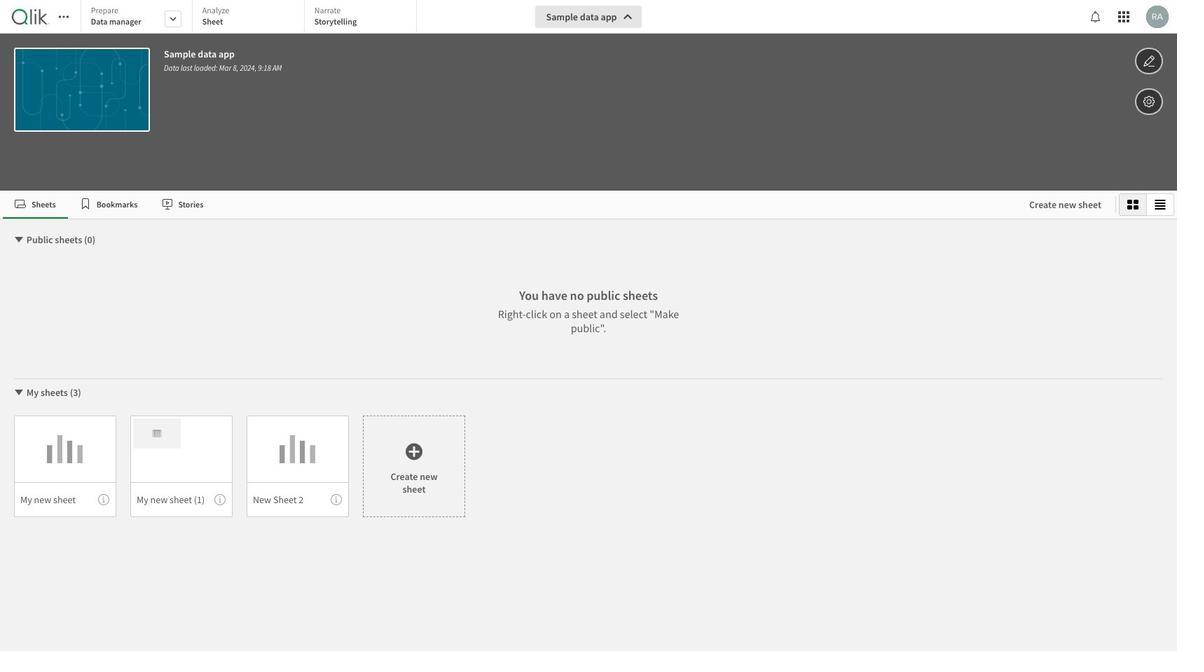 Task type: describe. For each thing, give the bounding box(es) containing it.
1 vertical spatial tab list
[[3, 191, 1016, 219]]

my new sheet (1) sheet is selected. press the spacebar or enter key to open my new sheet (1) sheet. use the right and left arrow keys to navigate. element
[[130, 416, 233, 517]]

edit image
[[1143, 53, 1156, 69]]

grid view image
[[1128, 199, 1139, 210]]

collapse image
[[13, 234, 25, 245]]

new sheet 2 sheet is selected. press the spacebar or enter key to open new sheet 2 sheet. use the right and left arrow keys to navigate. element
[[247, 416, 349, 517]]

menu item for my new sheet sheet is selected. press the spacebar or enter key to open my new sheet sheet. use the right and left arrow keys to navigate. element
[[14, 482, 116, 517]]

tooltip for 'my new sheet (1) sheet is selected. press the spacebar or enter key to open my new sheet (1) sheet. use the right and left arrow keys to navigate.' element
[[214, 494, 226, 505]]



Task type: locate. For each thing, give the bounding box(es) containing it.
tooltip for my new sheet sheet is selected. press the spacebar or enter key to open my new sheet sheet. use the right and left arrow keys to navigate. element
[[98, 494, 109, 505]]

my new sheet sheet is selected. press the spacebar or enter key to open my new sheet sheet. use the right and left arrow keys to navigate. element
[[14, 416, 116, 517]]

tooltip inside new sheet 2 sheet is selected. press the spacebar or enter key to open new sheet 2 sheet. use the right and left arrow keys to navigate. element
[[331, 494, 342, 505]]

menu item
[[14, 482, 116, 517], [130, 482, 233, 517], [247, 482, 349, 517]]

tooltip inside my new sheet sheet is selected. press the spacebar or enter key to open my new sheet sheet. use the right and left arrow keys to navigate. element
[[98, 494, 109, 505]]

tab list
[[80, 0, 422, 35], [3, 191, 1016, 219]]

3 menu item from the left
[[247, 482, 349, 517]]

0 vertical spatial tab list
[[80, 0, 422, 35]]

1 menu item from the left
[[14, 482, 116, 517]]

ruby anderson image
[[1147, 6, 1169, 28]]

2 menu item from the left
[[130, 482, 233, 517]]

1 tooltip from the left
[[98, 494, 109, 505]]

0 horizontal spatial tooltip
[[98, 494, 109, 505]]

group
[[1119, 193, 1175, 216]]

collapse image
[[13, 387, 25, 398]]

tooltip for new sheet 2 sheet is selected. press the spacebar or enter key to open new sheet 2 sheet. use the right and left arrow keys to navigate. element
[[331, 494, 342, 505]]

application
[[0, 0, 1178, 651]]

2 tooltip from the left
[[214, 494, 226, 505]]

1 horizontal spatial tooltip
[[214, 494, 226, 505]]

2 horizontal spatial tooltip
[[331, 494, 342, 505]]

2 horizontal spatial menu item
[[247, 482, 349, 517]]

toolbar
[[0, 0, 1178, 191]]

0 horizontal spatial menu item
[[14, 482, 116, 517]]

menu item for new sheet 2 sheet is selected. press the spacebar or enter key to open new sheet 2 sheet. use the right and left arrow keys to navigate. element
[[247, 482, 349, 517]]

1 horizontal spatial menu item
[[130, 482, 233, 517]]

tooltip
[[98, 494, 109, 505], [214, 494, 226, 505], [331, 494, 342, 505]]

menu item for 'my new sheet (1) sheet is selected. press the spacebar or enter key to open my new sheet (1) sheet. use the right and left arrow keys to navigate.' element
[[130, 482, 233, 517]]

tooltip inside 'my new sheet (1) sheet is selected. press the spacebar or enter key to open my new sheet (1) sheet. use the right and left arrow keys to navigate.' element
[[214, 494, 226, 505]]

app options image
[[1143, 93, 1156, 110]]

3 tooltip from the left
[[331, 494, 342, 505]]

list view image
[[1155, 199, 1166, 210]]



